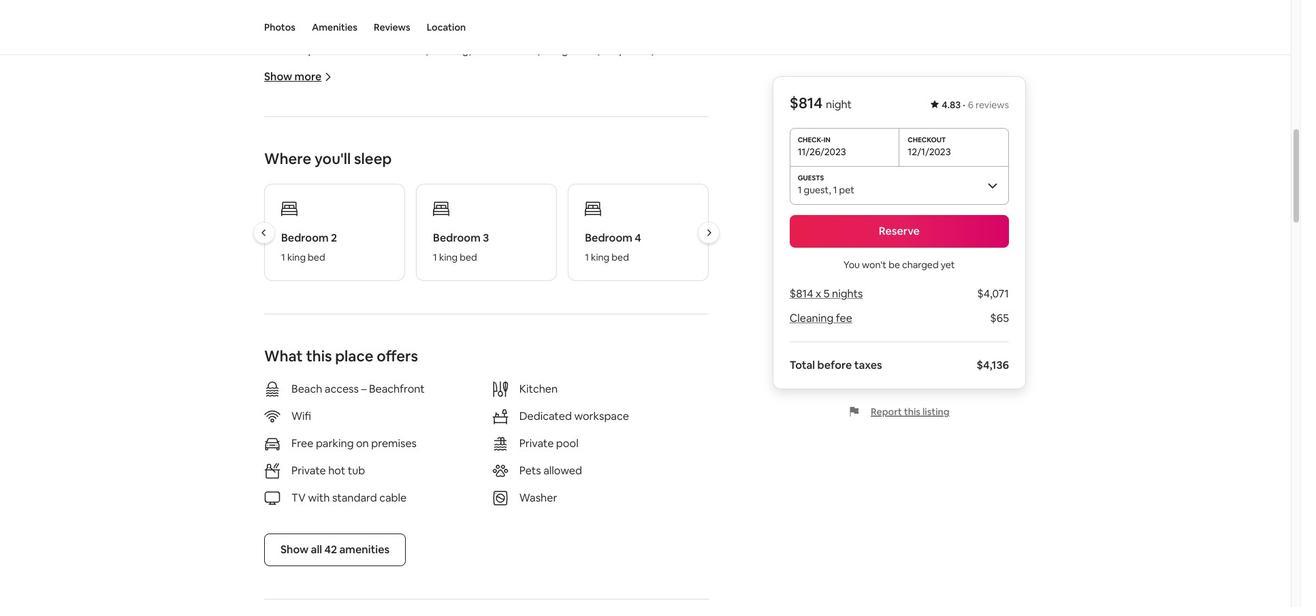 Task type: locate. For each thing, give the bounding box(es) containing it.
cleaning fee button
[[790, 311, 852, 325]]

1 horizontal spatial king
[[439, 251, 458, 264]]

( left 6p),
[[640, 108, 644, 123]]

0 horizontal spatial 7
[[374, 125, 379, 139]]

1 horizontal spatial free
[[291, 437, 313, 451]]

1 vertical spatial more.
[[479, 206, 508, 221]]

1 vertical spatial 5
[[824, 287, 830, 301]]

2 bedroom from the left
[[433, 231, 481, 245]]

$65
[[990, 311, 1009, 325]]

the up projector,
[[264, 43, 283, 57]]

of down out
[[517, 190, 527, 204]]

0 horizontal spatial king
[[287, 251, 306, 264]]

projector,
[[264, 59, 313, 74]]

0 vertical spatial 3
[[600, 108, 606, 123]]

king down your
[[439, 251, 458, 264]]

cliff inside at cliff house, we don't want you to need to go out or shop. we have a cava of white and red wines, a selection of sparkling wines, beers and a full bar with pisco, whisky, vodka, aperol and much more. also a menu of meats reward for your roast, charcoal, ice, pecking delicatessen, cookies, cheeses, and ready-to-bake pasta and lasagna fountains. we also have grocery stores. you simply pay for what you consume or order.
[[278, 174, 299, 188]]

1 vertical spatial need
[[341, 337, 367, 351]]

to
[[264, 108, 277, 123]]

0 vertical spatial free
[[291, 437, 313, 451]]

of inside additional services available upon request : lullaby service, surfing classes, beach horseback riding, cahuil lagoon stand up paddle, kayaking tours, cooking classes, private dinner and much more. everything you need to stay in a house with the comfort of a hotel.
[[544, 337, 555, 351]]

0 horizontal spatial 5
[[668, 108, 674, 123]]

1 horizontal spatial private
[[519, 437, 554, 451]]

(10p),
[[264, 125, 291, 139]]

you down riding,
[[320, 337, 339, 351]]

house inside the complete house has 7 suites, heating, 8 bathrooms, living room, fireplaces, cinema projector, rooftop porch, bar, cdf, swimming pool, hottube for 12p, wine cellar, and much more.
[[336, 43, 367, 57]]

you right so at the bottom of the page
[[498, 386, 516, 400]]

1 $814 from the top
[[790, 93, 823, 112]]

0 horizontal spatial this
[[306, 347, 332, 366]]

show all 42 amenities button
[[264, 534, 406, 567]]

$814 x 5 nights
[[790, 287, 863, 301]]

1 inside bedroom 4 1 king bed
[[585, 251, 589, 264]]

go
[[486, 174, 500, 188]]

private left hot
[[291, 464, 326, 478]]

2 horizontal spatial bed
[[612, 251, 629, 264]]

much down cinema
[[678, 59, 707, 74]]

0 horizontal spatial you
[[264, 255, 283, 270]]

report this listing
[[871, 406, 950, 418]]

sleep
[[354, 149, 392, 168]]

1 horizontal spatial house
[[336, 43, 367, 57]]

3 down wine
[[600, 108, 606, 123]]

private for private hot tub
[[291, 464, 326, 478]]

3 right roast,
[[483, 231, 489, 245]]

whisky,
[[320, 206, 355, 221]]

0 vertical spatial cliff
[[551, 108, 571, 123]]

king down menu
[[287, 251, 306, 264]]

with down up
[[457, 337, 479, 351]]

wood
[[338, 452, 366, 466]]

2 horizontal spatial bedroom
[[585, 231, 632, 245]]

and up buffet
[[369, 452, 388, 466]]

1 down pecking
[[585, 251, 589, 264]]

and up everything
[[299, 321, 317, 335]]

0 horizontal spatial 4
[[341, 10, 347, 25]]

1 left 'guest'
[[798, 184, 802, 196]]

you left won't at the top of page
[[844, 259, 860, 271]]

7 right the has
[[388, 43, 394, 57]]

and down not
[[342, 403, 361, 417]]

value
[[286, 10, 312, 25]]

0 vertical spatial we
[[264, 190, 281, 204]]

bar
[[689, 190, 705, 204]]

this left listing
[[904, 406, 921, 418]]

2 horizontal spatial the
[[632, 386, 649, 400]]

6 down the rent
[[294, 125, 300, 139]]

porch,
[[356, 59, 388, 74]]

more. inside additional services available upon request : lullaby service, surfing classes, beach horseback riding, cahuil lagoon stand up paddle, kayaking tours, cooking classes, private dinner and much more. everything you need to stay in a house with the comfort of a hotel.
[[350, 321, 379, 335]]

king for bedroom 2
[[287, 251, 306, 264]]

or right (12p)
[[361, 125, 371, 139]]

reviews
[[374, 21, 410, 33]]

a
[[309, 190, 315, 204], [460, 190, 466, 204], [663, 190, 669, 204], [288, 223, 294, 237], [416, 337, 422, 351], [557, 337, 563, 351]]

a left hotel.
[[557, 337, 563, 351]]

0 vertical spatial more.
[[264, 76, 293, 90]]

to inside additional services available upon request : lullaby service, surfing classes, beach horseback riding, cahuil lagoon stand up paddle, kayaking tours, cooking classes, private dinner and much more. everything you need to stay in a house with the comfort of a hotel.
[[369, 337, 380, 351]]

0 vertical spatial much
[[678, 59, 707, 74]]

bedroom inside bedroom 3 1 king bed
[[433, 231, 481, 245]]

bedroom inside bedroom 4 1 king bed
[[585, 231, 632, 245]]

1 vertical spatial the
[[264, 43, 283, 57]]

and inside cliff house is not shared with other tenants, so you can take advantage of the entire house privately and exclusively
[[342, 403, 361, 417]]

0 horizontal spatial 3
[[483, 231, 489, 245]]

is inside cliff house is not shared with other tenants, so you can take advantage of the entire house privately and exclusively
[[321, 386, 329, 400]]

what
[[264, 347, 303, 366]]

$814 left x
[[790, 287, 813, 301]]

for right "value"
[[324, 10, 339, 25]]

private hot tub
[[291, 464, 365, 478]]

2 vertical spatial more.
[[350, 321, 379, 335]]

the inside the complete house has 7 suites, heating, 8 bathrooms, living room, fireplaces, cinema projector, rooftop porch, bar, cdf, swimming pool, hottube for 12p, wine cellar, and much more.
[[264, 43, 283, 57]]

show for show more
[[264, 70, 292, 84]]

2 vertical spatial much
[[320, 321, 348, 335]]

0 horizontal spatial house
[[264, 403, 294, 417]]

to left go
[[473, 174, 484, 188]]

has
[[369, 43, 386, 57]]

up
[[410, 10, 424, 25]]

0 horizontal spatial we
[[264, 190, 281, 204]]

out
[[502, 174, 519, 188]]

pets allowed
[[519, 464, 582, 478]]

2 bed from the left
[[460, 251, 477, 264]]

1 vertical spatial is
[[321, 386, 329, 400]]

0 horizontal spatial private
[[291, 464, 326, 478]]

more down complete
[[295, 70, 322, 84]]

1 horizontal spatial bedroom
[[433, 231, 481, 245]]

0 vertical spatial $814
[[790, 93, 823, 112]]

0 horizontal spatial (
[[413, 125, 417, 139]]

0 vertical spatial need
[[445, 174, 471, 188]]

0 horizontal spatial much
[[320, 321, 348, 335]]

stay
[[382, 337, 403, 351]]

1 vertical spatial $814
[[790, 287, 813, 301]]

house up rooftop
[[336, 43, 367, 57]]

0 horizontal spatial more
[[295, 70, 322, 84]]

1 horizontal spatial bed
[[460, 251, 477, 264]]

cliff inside to rent for fewer or more passengers see notices of casa cliff with  3 suites ( 6p), 5 suites (10p), 6 suites (12p) or 7 suites ( 14p).
[[551, 108, 571, 123]]

0 horizontal spatial more.
[[264, 76, 293, 90]]

0 horizontal spatial bedroom
[[281, 231, 329, 245]]

is for value
[[314, 10, 322, 25]]

0 horizontal spatial free
[[264, 452, 286, 466]]

1 horizontal spatial need
[[445, 174, 471, 188]]

the left house. on the left top of the page
[[573, 10, 590, 25]]

fireplaces,
[[602, 43, 654, 57]]

king inside "bedroom 2 1 king bed"
[[287, 251, 306, 264]]

you down "bake"
[[385, 255, 403, 270]]

with right "casa"
[[574, 108, 595, 123]]

1 vertical spatial the
[[481, 337, 498, 351]]

lagoon
[[386, 304, 424, 319]]

1 for bedroom 4
[[585, 251, 589, 264]]

tenants,
[[441, 386, 482, 400]]

or left the order.
[[454, 255, 464, 270]]

0 vertical spatial the
[[573, 10, 590, 25]]

with up exclusively
[[387, 386, 409, 400]]

show up the to
[[264, 70, 292, 84]]

premises
[[371, 437, 417, 451]]

1 inside "bedroom 2 1 king bed"
[[281, 251, 285, 264]]

5 right x
[[824, 287, 830, 301]]

more right fewer at left top
[[363, 108, 390, 123]]

1 horizontal spatial this
[[904, 406, 921, 418]]

this for report
[[904, 406, 921, 418]]

house
[[336, 43, 367, 57], [425, 337, 455, 351], [264, 403, 294, 417]]

fountains.
[[498, 239, 547, 253]]

to right want
[[432, 174, 443, 188]]

1 inside bedroom 3 1 king bed
[[433, 251, 437, 264]]

tv
[[291, 491, 306, 505]]

of down we
[[343, 190, 354, 204]]

the left entire
[[632, 386, 649, 400]]

bed for 3
[[460, 251, 477, 264]]

1 horizontal spatial much
[[449, 206, 477, 221]]

1 vertical spatial house
[[425, 337, 455, 351]]

0 vertical spatial 6
[[968, 99, 974, 111]]

2 horizontal spatial king
[[591, 251, 610, 264]]

much up roast,
[[449, 206, 477, 221]]

and down your
[[436, 239, 455, 253]]

6p),
[[646, 108, 665, 123]]

the inside additional services available upon request : lullaby service, surfing classes, beach horseback riding, cahuil lagoon stand up paddle, kayaking tours, cooking classes, private dinner and much more. everything you need to stay in a house with the comfort of a hotel.
[[481, 337, 498, 351]]

cliff right at
[[278, 174, 299, 188]]

1 horizontal spatial we
[[549, 239, 566, 253]]

for left 12p,
[[561, 59, 576, 74]]

photos button
[[264, 0, 295, 54]]

0 horizontal spatial need
[[341, 337, 367, 351]]

with up also
[[264, 206, 286, 221]]

and down wifi.
[[392, 468, 411, 482]]

bedroom inside "bedroom 2 1 king bed"
[[281, 231, 329, 245]]

1 horizontal spatial you
[[844, 259, 860, 271]]

1 horizontal spatial (
[[640, 108, 644, 123]]

nights
[[832, 287, 863, 301]]

free up includes
[[264, 452, 286, 466]]

1 vertical spatial (
[[413, 125, 417, 139]]

0 vertical spatial this
[[306, 347, 332, 366]]

0 horizontal spatial bed
[[308, 251, 325, 264]]

1 horizontal spatial wines,
[[577, 190, 608, 204]]

1 vertical spatial cliff
[[278, 174, 299, 188]]

other
[[411, 386, 438, 400]]

1 vertical spatial much
[[449, 206, 477, 221]]

1 horizontal spatial 4
[[635, 231, 641, 245]]

we left also
[[549, 239, 566, 253]]

1 vertical spatial show
[[281, 543, 309, 557]]

1 right ,
[[833, 184, 837, 196]]

8
[[440, 10, 446, 25], [474, 43, 480, 57]]

0 vertical spatial 4
[[341, 10, 347, 25]]

with inside at cliff house, we don't want you to need to go out or shop. we have a cava of white and red wines, a selection of sparkling wines, beers and a full bar with pisco, whisky, vodka, aperol and much more. also a menu of meats reward for your roast, charcoal, ice, pecking delicatessen, cookies, cheeses, and ready-to-bake pasta and lasagna fountains. we also have grocery stores. you simply pay for what you consume or order.
[[264, 206, 286, 221]]

a left "selection"
[[460, 190, 466, 204]]

bed for 4
[[612, 251, 629, 264]]

1 horizontal spatial more.
[[350, 321, 379, 335]]

previous image
[[260, 229, 268, 237]]

king inside bedroom 3 1 king bed
[[439, 251, 458, 264]]

1 bed from the left
[[308, 251, 325, 264]]

cliff left house
[[264, 386, 285, 400]]

3 bedroom from the left
[[585, 231, 632, 245]]

1 vertical spatial classes,
[[632, 304, 670, 319]]

without
[[493, 10, 531, 25]]

1 horizontal spatial 6
[[968, 99, 974, 111]]

you inside cliff house is not shared with other tenants, so you can take advantage of the entire house privately and exclusively
[[498, 386, 516, 400]]

have right also
[[590, 239, 614, 253]]

0 vertical spatial show
[[264, 70, 292, 84]]

so
[[484, 386, 496, 400]]

and down cinema
[[657, 59, 676, 74]]

kitchen
[[519, 382, 558, 396]]

1 down your
[[433, 251, 437, 264]]

wifi.
[[390, 452, 410, 466]]

$814 night
[[790, 93, 852, 112]]

is right "value"
[[314, 10, 322, 25]]

free up unlimited
[[291, 437, 313, 451]]

hotel.
[[566, 337, 594, 351]]

much down riding,
[[320, 321, 348, 335]]

need down cahuil
[[341, 337, 367, 351]]

reviews
[[976, 99, 1009, 111]]

1 horizontal spatial 8
[[474, 43, 480, 57]]

to
[[427, 10, 438, 25], [432, 174, 443, 188], [473, 174, 484, 188], [369, 337, 380, 351]]

more. down "selection"
[[479, 206, 508, 221]]

2 vertical spatial house
[[264, 403, 294, 417]]

wines, left beers
[[577, 190, 608, 204]]

2 horizontal spatial much
[[678, 59, 707, 74]]

bed for 2
[[308, 251, 325, 264]]

the for the complete house has 7 suites, heating, 8 bathrooms, living room, fireplaces, cinema projector, rooftop porch, bar, cdf, swimming pool, hottube for 12p, wine cellar, and much more.
[[264, 43, 283, 57]]

bed inside bedroom 3 1 king bed
[[460, 251, 477, 264]]

to left the stay
[[369, 337, 380, 351]]

0 vertical spatial have
[[283, 190, 307, 204]]

1 vertical spatial private
[[291, 464, 326, 478]]

1 vertical spatial this
[[904, 406, 921, 418]]

bedroom for bedroom 4
[[585, 231, 632, 245]]

1 horizontal spatial 7
[[388, 43, 394, 57]]

need inside at cliff house, we don't want you to need to go out or shop. we have a cava of white and red wines, a selection of sparkling wines, beers and a full bar with pisco, whisky, vodka, aperol and much more. also a menu of meats reward for your roast, charcoal, ice, pecking delicatessen, cookies, cheeses, and ready-to-bake pasta and lasagna fountains. we also have grocery stores. you simply pay for what you consume or order.
[[445, 174, 471, 188]]

of left "casa"
[[511, 108, 521, 123]]

additional services available upon request : lullaby service, surfing classes, beach horseback riding, cahuil lagoon stand up paddle, kayaking tours, cooking classes, private dinner and much more. everything you need to stay in a house with the comfort of a hotel.
[[264, 288, 710, 351]]

5 right 6p),
[[668, 108, 674, 123]]

request
[[435, 288, 474, 302]]

1 horizontal spatial 3
[[600, 108, 606, 123]]

house right in
[[425, 337, 455, 351]]

1 horizontal spatial classes,
[[632, 304, 670, 319]]

need
[[445, 174, 471, 188], [341, 337, 367, 351]]

night
[[826, 97, 852, 112]]

house down house
[[264, 403, 294, 417]]

of up workspace
[[619, 386, 630, 400]]

1 down also
[[281, 251, 285, 264]]

0 vertical spatial 5
[[668, 108, 674, 123]]

the value is for 4 suites for up to 8 people, without sharing the house.
[[264, 10, 625, 25]]

for right the rent
[[302, 108, 316, 123]]

3 bed from the left
[[612, 251, 629, 264]]

show inside show all 42 amenities button
[[281, 543, 309, 557]]

0 vertical spatial 7
[[388, 43, 394, 57]]

includes
[[264, 468, 306, 482]]

1 vertical spatial free
[[264, 452, 286, 466]]

wifi
[[291, 409, 311, 424]]

6 right ·
[[968, 99, 974, 111]]

1 vertical spatial 7
[[374, 125, 379, 139]]

want
[[384, 174, 409, 188]]

more. down projector,
[[264, 76, 293, 90]]

the left comfort on the left of the page
[[481, 337, 498, 351]]

suites
[[350, 10, 385, 25]]

and up your
[[427, 206, 446, 221]]

advantage
[[563, 386, 617, 400]]

4 left 'suites' on the top left of page
[[341, 10, 347, 25]]

bed inside bedroom 4 1 king bed
[[612, 251, 629, 264]]

the
[[573, 10, 590, 25], [481, 337, 498, 351], [632, 386, 649, 400]]

for
[[387, 10, 408, 25]]

1 vertical spatial have
[[590, 239, 614, 253]]

classes, up cooking on the bottom
[[593, 288, 631, 302]]

2 the from the top
[[264, 43, 283, 57]]

1 horizontal spatial more
[[363, 108, 390, 123]]

the left "value"
[[264, 10, 283, 25]]

pool,
[[491, 59, 516, 74]]

7 inside the complete house has 7 suites, heating, 8 bathrooms, living room, fireplaces, cinema projector, rooftop porch, bar, cdf, swimming pool, hottube for 12p, wine cellar, and much more.
[[388, 43, 394, 57]]

you won't be charged yet
[[844, 259, 955, 271]]

0 vertical spatial house
[[336, 43, 367, 57]]

4 inside bedroom 4 1 king bed
[[635, 231, 641, 245]]

2 $814 from the top
[[790, 287, 813, 301]]

0 vertical spatial the
[[264, 10, 283, 25]]

0 horizontal spatial classes,
[[593, 288, 631, 302]]

2 vertical spatial cliff
[[264, 386, 285, 400]]

1 vertical spatial 4
[[635, 231, 641, 245]]

2 king from the left
[[439, 251, 458, 264]]

$814
[[790, 93, 823, 112], [790, 287, 813, 301]]

bedroom for bedroom 3
[[433, 231, 481, 245]]

pasta
[[406, 239, 434, 253]]

the for the value is for 4 suites for up to 8 people, without sharing the house.
[[264, 10, 283, 25]]

1 vertical spatial 6
[[294, 125, 300, 139]]

bed inside "bedroom 2 1 king bed"
[[308, 251, 325, 264]]

need left go
[[445, 174, 471, 188]]

we
[[264, 190, 281, 204], [549, 239, 566, 253]]

1 vertical spatial 3
[[483, 231, 489, 245]]

1 for bedroom 2
[[281, 251, 285, 264]]

(12p)
[[334, 125, 358, 139]]

where
[[264, 149, 311, 168]]

1 horizontal spatial the
[[573, 10, 590, 25]]

paddle,
[[472, 304, 509, 319]]

you down cheeses,
[[264, 255, 283, 270]]

2 vertical spatial the
[[632, 386, 649, 400]]

reviews button
[[374, 0, 410, 54]]

4 left stores.
[[635, 231, 641, 245]]

for inside the complete house has 7 suites, heating, 8 bathrooms, living room, fireplaces, cinema projector, rooftop porch, bar, cdf, swimming pool, hottube for 12p, wine cellar, and much more.
[[561, 59, 576, 74]]

only)
[[524, 468, 548, 482]]

we down at
[[264, 190, 281, 204]]

for down ready-
[[340, 255, 355, 270]]

much inside the complete house has 7 suites, heating, 8 bathrooms, living room, fireplaces, cinema projector, rooftop porch, bar, cdf, swimming pool, hottube for 12p, wine cellar, and much more.
[[678, 59, 707, 74]]

1 vertical spatial more
[[363, 108, 390, 123]]

wines, right red
[[427, 190, 458, 204]]

42
[[324, 543, 337, 557]]

consume
[[405, 255, 451, 270]]

also
[[264, 223, 286, 237]]

8 inside the complete house has 7 suites, heating, 8 bathrooms, living room, fireplaces, cinema projector, rooftop porch, bar, cdf, swimming pool, hottube for 12p, wine cellar, and much more.
[[474, 43, 480, 57]]

3 king from the left
[[591, 251, 610, 264]]

1 the from the top
[[264, 10, 283, 25]]

comfort
[[501, 337, 542, 351]]

free inside 'free unlimited wood and wifi. includes breakfast buffet and housekeeping (rooms only)'
[[264, 452, 286, 466]]

stand
[[426, 304, 454, 319]]

with inside additional services available upon request : lullaby service, surfing classes, beach horseback riding, cahuil lagoon stand up paddle, kayaking tours, cooking classes, private dinner and much more. everything you need to stay in a house with the comfort of a hotel.
[[457, 337, 479, 351]]

tours,
[[558, 304, 587, 319]]

bed
[[308, 251, 325, 264], [460, 251, 477, 264], [612, 251, 629, 264]]

bedroom 2 1 king bed
[[281, 231, 337, 264]]

1 vertical spatial 8
[[474, 43, 480, 57]]

3 inside bedroom 3 1 king bed
[[483, 231, 489, 245]]

bed down roast,
[[460, 251, 477, 264]]

to right up
[[427, 10, 438, 25]]

8 right up
[[440, 10, 446, 25]]

2 horizontal spatial more.
[[479, 206, 508, 221]]

cliff right "casa"
[[551, 108, 571, 123]]

1 king from the left
[[287, 251, 306, 264]]

0 horizontal spatial wines,
[[427, 190, 458, 204]]

more. down cahuil
[[350, 321, 379, 335]]

classes, down beach
[[632, 304, 670, 319]]

1 horizontal spatial 5
[[824, 287, 830, 301]]

and inside additional services available upon request : lullaby service, surfing classes, beach horseback riding, cahuil lagoon stand up paddle, kayaking tours, cooking classes, private dinner and much more. everything you need to stay in a house with the comfort of a hotel.
[[299, 321, 317, 335]]

1 bedroom from the left
[[281, 231, 329, 245]]

8 up swimming
[[474, 43, 480, 57]]

1 guest , 1 pet
[[798, 184, 855, 196]]

0 vertical spatial more
[[295, 70, 322, 84]]

2 horizontal spatial house
[[425, 337, 455, 351]]

suites,
[[397, 43, 429, 57]]

show all 42 amenities
[[281, 543, 390, 557]]

pets
[[519, 464, 541, 478]]

and right beers
[[642, 190, 660, 204]]

more. inside at cliff house, we don't want you to need to go out or shop. we have a cava of white and red wines, a selection of sparkling wines, beers and a full bar with pisco, whisky, vodka, aperol and much more. also a menu of meats reward for your roast, charcoal, ice, pecking delicatessen, cookies, cheeses, and ready-to-bake pasta and lasagna fountains. we also have grocery stores. you simply pay for what you consume or order.
[[479, 206, 508, 221]]

for inside to rent for fewer or more passengers see notices of casa cliff with  3 suites ( 6p), 5 suites (10p), 6 suites (12p) or 7 suites ( 14p).
[[302, 108, 316, 123]]

before
[[817, 358, 852, 372]]

or
[[350, 108, 361, 123], [361, 125, 371, 139], [521, 174, 532, 188], [454, 255, 464, 270]]

the
[[264, 10, 283, 25], [264, 43, 283, 57]]

have up pisco,
[[283, 190, 307, 204]]

king inside bedroom 4 1 king bed
[[591, 251, 610, 264]]



Task type: vqa. For each thing, say whether or not it's contained in the screenshot.
the Zoom out image
no



Task type: describe. For each thing, give the bounding box(es) containing it.
suites down fewer at left top
[[302, 125, 332, 139]]

2
[[331, 231, 337, 245]]

listing
[[923, 406, 950, 418]]

heating,
[[431, 43, 471, 57]]

need inside additional services available upon request : lullaby service, surfing classes, beach horseback riding, cahuil lagoon stand up paddle, kayaking tours, cooking classes, private dinner and much more. everything you need to stay in a house with the comfort of a hotel.
[[341, 337, 367, 351]]

6 inside to rent for fewer or more passengers see notices of casa cliff with  3 suites ( 6p), 5 suites (10p), 6 suites (12p) or 7 suites ( 14p).
[[294, 125, 300, 139]]

2 wines, from the left
[[577, 190, 608, 204]]

cellar,
[[626, 59, 655, 74]]

cahuil
[[353, 304, 384, 319]]

free for free parking on premises
[[291, 437, 313, 451]]

vodka,
[[358, 206, 391, 221]]

7 inside to rent for fewer or more passengers see notices of casa cliff with  3 suites ( 6p), 5 suites (10p), 6 suites (12p) or 7 suites ( 14p).
[[374, 125, 379, 139]]

to rent for fewer or more passengers see notices of casa cliff with  3 suites ( 6p), 5 suites (10p), 6 suites (12p) or 7 suites ( 14p).
[[264, 108, 708, 139]]

everything
[[264, 337, 318, 351]]

you inside additional services available upon request : lullaby service, surfing classes, beach horseback riding, cahuil lagoon stand up paddle, kayaking tours, cooking classes, private dinner and much more. everything you need to stay in a house with the comfort of a hotel.
[[320, 337, 339, 351]]

5 inside to rent for fewer or more passengers see notices of casa cliff with  3 suites ( 6p), 5 suites (10p), 6 suites (12p) or 7 suites ( 14p).
[[668, 108, 674, 123]]

entire
[[651, 386, 687, 400]]

amenities button
[[312, 0, 357, 54]]

sharing
[[534, 10, 570, 25]]

house,
[[301, 174, 336, 188]]

$814 for $814 night
[[790, 93, 823, 112]]

king for bedroom 4
[[591, 251, 610, 264]]

additional
[[264, 288, 316, 302]]

private for private pool
[[519, 437, 554, 451]]

free for free unlimited wood and wifi. includes breakfast buffet and housekeeping (rooms only)
[[264, 452, 286, 466]]

12p,
[[578, 59, 598, 74]]

and inside the complete house has 7 suites, heating, 8 bathrooms, living room, fireplaces, cinema projector, rooftop porch, bar, cdf, swimming pool, hottube for 12p, wine cellar, and much more.
[[657, 59, 676, 74]]

yet
[[941, 259, 955, 271]]

with inside cliff house is not shared with other tenants, so you can take advantage of the entire house privately and exclusively
[[387, 386, 409, 400]]

report this listing button
[[849, 406, 950, 418]]

suites down passengers
[[382, 125, 411, 139]]

house.
[[592, 10, 625, 25]]

:
[[476, 288, 479, 302]]

stores.
[[658, 239, 692, 253]]

grocery
[[617, 239, 656, 253]]

shop.
[[534, 174, 561, 188]]

is for house
[[321, 386, 329, 400]]

wine
[[600, 59, 624, 74]]

and down want
[[386, 190, 405, 204]]

beachfront
[[369, 382, 425, 396]]

cookies,
[[661, 223, 702, 237]]

a left 'cava'
[[309, 190, 315, 204]]

exclusively
[[364, 403, 417, 417]]

house inside additional services available upon request : lullaby service, surfing classes, beach horseback riding, cahuil lagoon stand up paddle, kayaking tours, cooking classes, private dinner and much more. everything you need to stay in a house with the comfort of a hotel.
[[425, 337, 455, 351]]

passengers
[[392, 108, 450, 123]]

you inside at cliff house, we don't want you to need to go out or shop. we have a cava of white and red wines, a selection of sparkling wines, beers and a full bar with pisco, whisky, vodka, aperol and much more. also a menu of meats reward for your roast, charcoal, ice, pecking delicatessen, cookies, cheeses, and ready-to-bake pasta and lasagna fountains. we also have grocery stores. you simply pay for what you consume or order.
[[264, 255, 283, 270]]

bedroom 4 1 king bed
[[585, 231, 641, 264]]

breakfast
[[308, 468, 356, 482]]

hottube
[[518, 59, 559, 74]]

won't
[[862, 259, 887, 271]]

cinema
[[656, 43, 693, 57]]

service,
[[515, 288, 553, 302]]

or up (12p)
[[350, 108, 361, 123]]

0 horizontal spatial 8
[[440, 10, 446, 25]]

pecking
[[551, 223, 591, 237]]

for up pasta
[[412, 223, 426, 237]]

what
[[357, 255, 382, 270]]

3 inside to rent for fewer or more passengers see notices of casa cliff with  3 suites ( 6p), 5 suites (10p), 6 suites (12p) or 7 suites ( 14p).
[[600, 108, 606, 123]]

total
[[790, 358, 815, 372]]

you'll
[[315, 149, 351, 168]]

this for what
[[306, 347, 332, 366]]

kayaking
[[512, 304, 556, 319]]

with right tv
[[308, 491, 330, 505]]

more. inside the complete house has 7 suites, heating, 8 bathrooms, living room, fireplaces, cinema projector, rooftop porch, bar, cdf, swimming pool, hottube for 12p, wine cellar, and much more.
[[264, 76, 293, 90]]

not
[[331, 386, 348, 400]]

next image
[[705, 229, 713, 237]]

cava
[[318, 190, 341, 204]]

charcoal,
[[484, 223, 529, 237]]

bar,
[[391, 59, 409, 74]]

4.83 · 6 reviews
[[942, 99, 1009, 111]]

amenities
[[339, 543, 390, 557]]

location
[[427, 21, 466, 33]]

bathrooms,
[[483, 43, 540, 57]]

show more button
[[264, 70, 333, 84]]

with inside to rent for fewer or more passengers see notices of casa cliff with  3 suites ( 6p), 5 suites (10p), 6 suites (12p) or 7 suites ( 14p).
[[574, 108, 595, 123]]

house inside cliff house is not shared with other tenants, so you can take advantage of the entire house privately and exclusively
[[264, 403, 294, 417]]

notices
[[472, 108, 509, 123]]

1 horizontal spatial have
[[590, 239, 614, 253]]

you up red
[[411, 174, 429, 188]]

delicatessen,
[[594, 223, 659, 237]]

1 for bedroom 3
[[433, 251, 437, 264]]

lasagna
[[457, 239, 495, 253]]

red
[[408, 190, 424, 204]]

and left 2
[[310, 239, 329, 253]]

cliff inside cliff house is not shared with other tenants, so you can take advantage of the entire house privately and exclusively
[[264, 386, 285, 400]]

aperol
[[393, 206, 425, 221]]

a right also
[[288, 223, 294, 237]]

much inside at cliff house, we don't want you to need to go out or shop. we have a cava of white and red wines, a selection of sparkling wines, beers and a full bar with pisco, whisky, vodka, aperol and much more. also a menu of meats reward for your roast, charcoal, ice, pecking delicatessen, cookies, cheeses, and ready-to-bake pasta and lasagna fountains. we also have grocery stores. you simply pay for what you consume or order.
[[449, 206, 477, 221]]

pool
[[556, 437, 579, 451]]

14p).
[[419, 125, 443, 139]]

what this place offers
[[264, 347, 418, 366]]

people,
[[449, 10, 490, 25]]

suites right 6p),
[[676, 108, 705, 123]]

king for bedroom 3
[[439, 251, 458, 264]]

$4,136
[[977, 358, 1009, 372]]

of inside to rent for fewer or more passengers see notices of casa cliff with  3 suites ( 6p), 5 suites (10p), 6 suites (12p) or 7 suites ( 14p).
[[511, 108, 521, 123]]

a right in
[[416, 337, 422, 351]]

pet
[[839, 184, 855, 196]]

housekeeping
[[413, 468, 483, 482]]

horseback
[[264, 304, 317, 319]]

upon
[[407, 288, 433, 302]]

simply
[[285, 255, 317, 270]]

washer
[[519, 491, 557, 505]]

charged
[[902, 259, 939, 271]]

1 vertical spatial we
[[549, 239, 566, 253]]

$814 for $814 x 5 nights
[[790, 287, 813, 301]]

we
[[338, 174, 353, 188]]

standard
[[332, 491, 377, 505]]

the inside cliff house is not shared with other tenants, so you can take advantage of the entire house privately and exclusively
[[632, 386, 649, 400]]

of inside cliff house is not shared with other tenants, so you can take advantage of the entire house privately and exclusively
[[619, 386, 630, 400]]

beach
[[633, 288, 665, 302]]

cooking
[[589, 304, 629, 319]]

suites left 6p),
[[609, 108, 638, 123]]

a left full
[[663, 190, 669, 204]]

reserve
[[879, 224, 920, 238]]

much inside additional services available upon request : lullaby service, surfing classes, beach horseback riding, cahuil lagoon stand up paddle, kayaking tours, cooking classes, private dinner and much more. everything you need to stay in a house with the comfort of a hotel.
[[320, 321, 348, 335]]

selection
[[469, 190, 514, 204]]

more inside to rent for fewer or more passengers see notices of casa cliff with  3 suites ( 6p), 5 suites (10p), 6 suites (12p) or 7 suites ( 14p).
[[363, 108, 390, 123]]

show for show all 42 amenities
[[281, 543, 309, 557]]

all
[[311, 543, 322, 557]]

roast,
[[453, 223, 482, 237]]

1 wines, from the left
[[427, 190, 458, 204]]

report
[[871, 406, 902, 418]]

surfing
[[556, 288, 590, 302]]

0 horizontal spatial have
[[283, 190, 307, 204]]

allowed
[[543, 464, 582, 478]]

free parking on premises
[[291, 437, 417, 451]]

0 vertical spatial (
[[640, 108, 644, 123]]

buffet
[[358, 468, 389, 482]]

meats
[[340, 223, 372, 237]]

cliff house is not shared with other tenants, so you can take advantage of the entire house privately and exclusively
[[264, 386, 690, 417]]

bedroom for bedroom 2
[[281, 231, 329, 245]]

access
[[325, 382, 359, 396]]

photos
[[264, 21, 295, 33]]

or right out
[[521, 174, 532, 188]]

full
[[671, 190, 686, 204]]

of down whisky,
[[327, 223, 338, 237]]

ready-
[[331, 239, 364, 253]]



